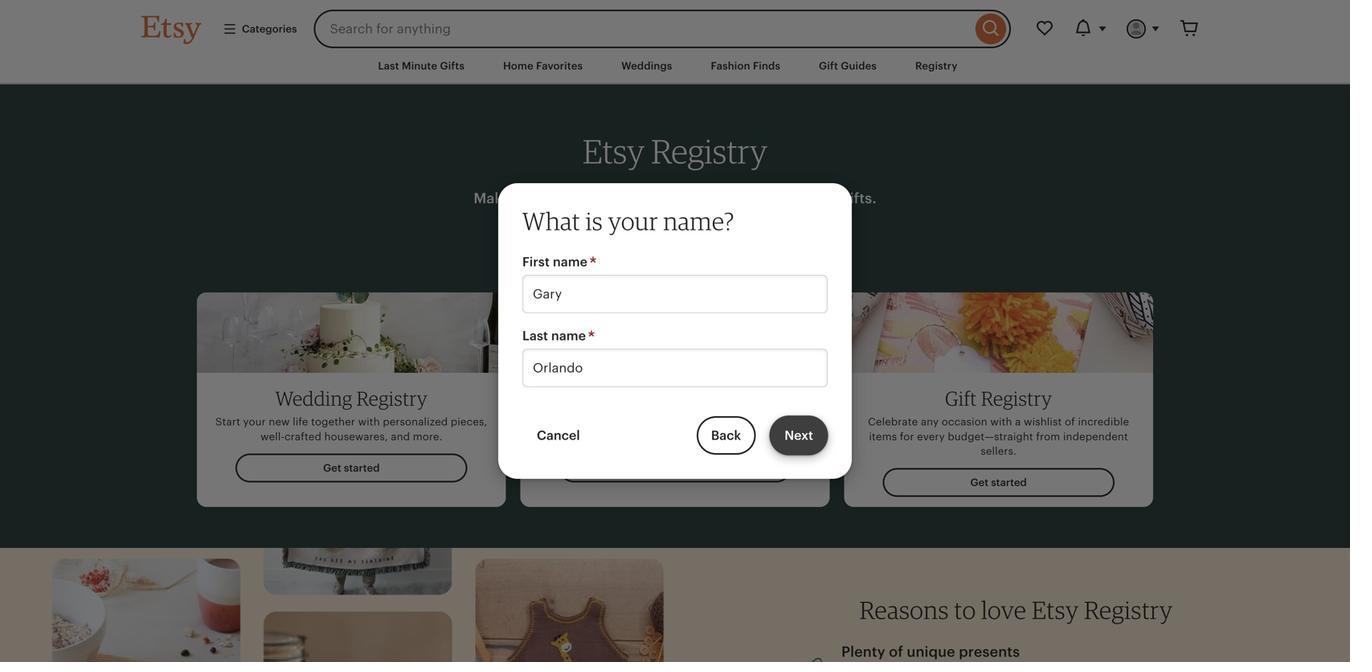 Task type: locate. For each thing, give the bounding box(es) containing it.
menu bar
[[113, 48, 1238, 85]]

registry inside wedding registry start your new life together with personalized pieces, well-crafted housewares, and more.
[[357, 387, 428, 411]]

0 vertical spatial the
[[671, 416, 688, 428]]

from
[[1037, 431, 1061, 443]]

every
[[514, 190, 553, 207], [917, 431, 945, 443]]

0 vertical spatial name
[[553, 255, 588, 269]]

1 vertical spatial of
[[889, 644, 904, 660]]

is
[[586, 206, 603, 236]]

of right plenty
[[889, 644, 904, 660]]

the down little at the bottom left
[[607, 431, 624, 443]]

1 vertical spatial every
[[917, 431, 945, 443]]

registry
[[651, 131, 768, 171], [357, 387, 428, 411], [663, 387, 735, 411], [981, 387, 1052, 411], [1084, 595, 1173, 625]]

with left a
[[991, 416, 1013, 428]]

and
[[391, 431, 410, 443], [585, 431, 604, 443]]

0 horizontal spatial etsy
[[583, 131, 645, 171]]

name right last
[[551, 329, 586, 343]]

and down personalized
[[391, 431, 410, 443]]

what is your name? dialog
[[0, 0, 1351, 662]]

registry inside baby registry welcome your little one to the world with custom items and the cutest, cuddliest creations.
[[663, 387, 735, 411]]

housewares,
[[324, 431, 388, 443]]

any
[[921, 416, 939, 428]]

0 vertical spatial of
[[1065, 416, 1076, 428]]

with up housewares,
[[358, 416, 380, 428]]

unique
[[907, 644, 956, 660]]

plenty of unique presents
[[842, 644, 1020, 660]]

with
[[713, 190, 743, 207], [358, 416, 380, 428], [722, 416, 744, 428], [991, 416, 1013, 428]]

every down any
[[917, 431, 945, 443]]

1 horizontal spatial items
[[869, 431, 897, 443]]

2 and from the left
[[585, 431, 604, 443]]

your right is
[[608, 206, 658, 236]]

with inside baby registry welcome your little one to the world with custom items and the cutest, cuddliest creations.
[[722, 416, 744, 428]]

of
[[1065, 416, 1076, 428], [889, 644, 904, 660]]

welcome
[[535, 416, 582, 428]]

items
[[788, 416, 816, 428], [869, 431, 897, 443]]

items up next
[[788, 416, 816, 428]]

0 horizontal spatial every
[[514, 190, 553, 207]]

well-
[[261, 431, 285, 443]]

etsy up milestone
[[583, 131, 645, 171]]

1 horizontal spatial to
[[954, 595, 976, 625]]

None search field
[[314, 10, 1011, 48]]

creations.
[[715, 431, 765, 443]]

the
[[671, 416, 688, 428], [607, 431, 624, 443]]

milestone
[[557, 190, 626, 207]]

gifts.
[[841, 190, 877, 207]]

to
[[658, 416, 668, 428], [954, 595, 976, 625]]

baby registry welcome your little one to the world with custom items and the cutest, cuddliest creations.
[[535, 387, 816, 443]]

1 horizontal spatial every
[[917, 431, 945, 443]]

0 horizontal spatial to
[[658, 416, 668, 428]]

0 horizontal spatial and
[[391, 431, 410, 443]]

0 vertical spatial items
[[788, 416, 816, 428]]

one
[[636, 416, 655, 428]]

what
[[523, 206, 581, 236]]

and right cancel
[[585, 431, 604, 443]]

1 horizontal spatial and
[[585, 431, 604, 443]]

crafted
[[285, 431, 322, 443]]

0 horizontal spatial of
[[889, 644, 904, 660]]

1 vertical spatial the
[[607, 431, 624, 443]]

for
[[900, 431, 914, 443]]

1 and from the left
[[391, 431, 410, 443]]

extra-
[[747, 190, 788, 207]]

the up cuddliest
[[671, 416, 688, 428]]

0 vertical spatial to
[[658, 416, 668, 428]]

budget—straight
[[948, 431, 1034, 443]]

name
[[553, 255, 588, 269], [551, 329, 586, 343]]

2 horizontal spatial your
[[608, 206, 658, 236]]

what is your name?
[[523, 206, 735, 236]]

last name
[[523, 329, 586, 343]]

etsy
[[583, 131, 645, 171], [1032, 595, 1079, 625]]

name?
[[664, 206, 735, 236]]

1 horizontal spatial etsy
[[1032, 595, 1079, 625]]

wedding registry start your new life together with personalized pieces, well-crafted housewares, and more.
[[216, 387, 488, 443]]

your
[[608, 206, 658, 236], [243, 416, 266, 428], [585, 416, 607, 428]]

1 vertical spatial name
[[551, 329, 586, 343]]

next button
[[770, 416, 828, 455]]

sellers.
[[981, 445, 1017, 457]]

your left little at the bottom left
[[585, 416, 607, 428]]

new
[[269, 416, 290, 428]]

reasons to love etsy registry
[[860, 595, 1173, 625]]

custom
[[747, 416, 785, 428]]

Last name text field
[[523, 349, 828, 388]]

to left love
[[954, 595, 976, 625]]

name right first in the left top of the page
[[553, 255, 588, 269]]

1 horizontal spatial of
[[1065, 416, 1076, 428]]

0 horizontal spatial items
[[788, 416, 816, 428]]

1 horizontal spatial your
[[585, 416, 607, 428]]

your inside dialog
[[608, 206, 658, 236]]

0 vertical spatial every
[[514, 190, 553, 207]]

with up back
[[722, 416, 744, 428]]

banner
[[113, 0, 1238, 48]]

to inside baby registry welcome your little one to the world with custom items and the cutest, cuddliest creations.
[[658, 416, 668, 428]]

1 vertical spatial items
[[869, 431, 897, 443]]

first name
[[523, 255, 588, 269]]

make every milestone meaningful with extra-special gifts.
[[474, 190, 877, 207]]

registry for baby
[[663, 387, 735, 411]]

registry for wedding
[[357, 387, 428, 411]]

of inside "gift registry celebrate any occasion with a wishlist of incredible items for every budget—straight from independent sellers."
[[1065, 416, 1076, 428]]

gift
[[945, 387, 977, 411]]

every right make
[[514, 190, 553, 207]]

items down celebrate
[[869, 431, 897, 443]]

1 horizontal spatial the
[[671, 416, 688, 428]]

to right one
[[658, 416, 668, 428]]

personalized
[[383, 416, 448, 428]]

of right 'wishlist'
[[1065, 416, 1076, 428]]

your inside wedding registry start your new life together with personalized pieces, well-crafted housewares, and more.
[[243, 416, 266, 428]]

registry inside "gift registry celebrate any occasion with a wishlist of incredible items for every budget—straight from independent sellers."
[[981, 387, 1052, 411]]

with inside wedding registry start your new life together with personalized pieces, well-crafted housewares, and more.
[[358, 416, 380, 428]]

etsy right love
[[1032, 595, 1079, 625]]

your inside baby registry welcome your little one to the world with custom items and the cutest, cuddliest creations.
[[585, 416, 607, 428]]

your up well-
[[243, 416, 266, 428]]

0 horizontal spatial your
[[243, 416, 266, 428]]

and inside baby registry welcome your little one to the world with custom items and the cutest, cuddliest creations.
[[585, 431, 604, 443]]

start
[[216, 416, 240, 428]]

world
[[691, 416, 719, 428]]



Task type: describe. For each thing, give the bounding box(es) containing it.
and inside wedding registry start your new life together with personalized pieces, well-crafted housewares, and more.
[[391, 431, 410, 443]]

last
[[523, 329, 548, 343]]

reasons
[[860, 595, 949, 625]]

0 horizontal spatial the
[[607, 431, 624, 443]]

baby
[[616, 387, 659, 411]]

with left extra-
[[713, 190, 743, 207]]

life
[[293, 416, 308, 428]]

incredible
[[1078, 416, 1130, 428]]

next
[[785, 429, 814, 443]]

registry for etsy
[[651, 131, 768, 171]]

make
[[474, 190, 511, 207]]

cancel button
[[523, 416, 595, 455]]

name for first name
[[553, 255, 588, 269]]

items inside baby registry welcome your little one to the world with custom items and the cutest, cuddliest creations.
[[788, 416, 816, 428]]

more.
[[413, 431, 443, 443]]

0 vertical spatial etsy
[[583, 131, 645, 171]]

your for baby registry
[[585, 416, 607, 428]]

every inside "gift registry celebrate any occasion with a wishlist of incredible items for every budget—straight from independent sellers."
[[917, 431, 945, 443]]

First name text field
[[523, 275, 828, 314]]

registry for gift
[[981, 387, 1052, 411]]

pieces,
[[451, 416, 488, 428]]

etsy registry
[[583, 131, 768, 171]]

items inside "gift registry celebrate any occasion with a wishlist of incredible items for every budget—straight from independent sellers."
[[869, 431, 897, 443]]

1 vertical spatial to
[[954, 595, 976, 625]]

gift registry celebrate any occasion with a wishlist of incredible items for every budget—straight from independent sellers.
[[868, 387, 1130, 457]]

occasion
[[942, 416, 988, 428]]

cuddliest
[[665, 431, 712, 443]]

1 vertical spatial etsy
[[1032, 595, 1079, 625]]

cutest,
[[627, 431, 662, 443]]

presents
[[959, 644, 1020, 660]]

cancel
[[537, 429, 580, 443]]

together
[[311, 416, 355, 428]]

a
[[1015, 416, 1021, 428]]

celebrate
[[868, 416, 918, 428]]

love
[[982, 595, 1027, 625]]

back button
[[697, 416, 756, 455]]

plenty
[[842, 644, 886, 660]]

your for wedding registry
[[243, 416, 266, 428]]

wedding
[[275, 387, 352, 411]]

special
[[788, 190, 837, 207]]

name for last name
[[551, 329, 586, 343]]

wishlist
[[1024, 416, 1062, 428]]

first
[[523, 255, 550, 269]]

back
[[711, 429, 741, 443]]

little
[[610, 416, 633, 428]]

independent
[[1063, 431, 1129, 443]]

with inside "gift registry celebrate any occasion with a wishlist of incredible items for every budget—straight from independent sellers."
[[991, 416, 1013, 428]]

meaningful
[[630, 190, 709, 207]]



Task type: vqa. For each thing, say whether or not it's contained in the screenshot.
the rightmost hours
no



